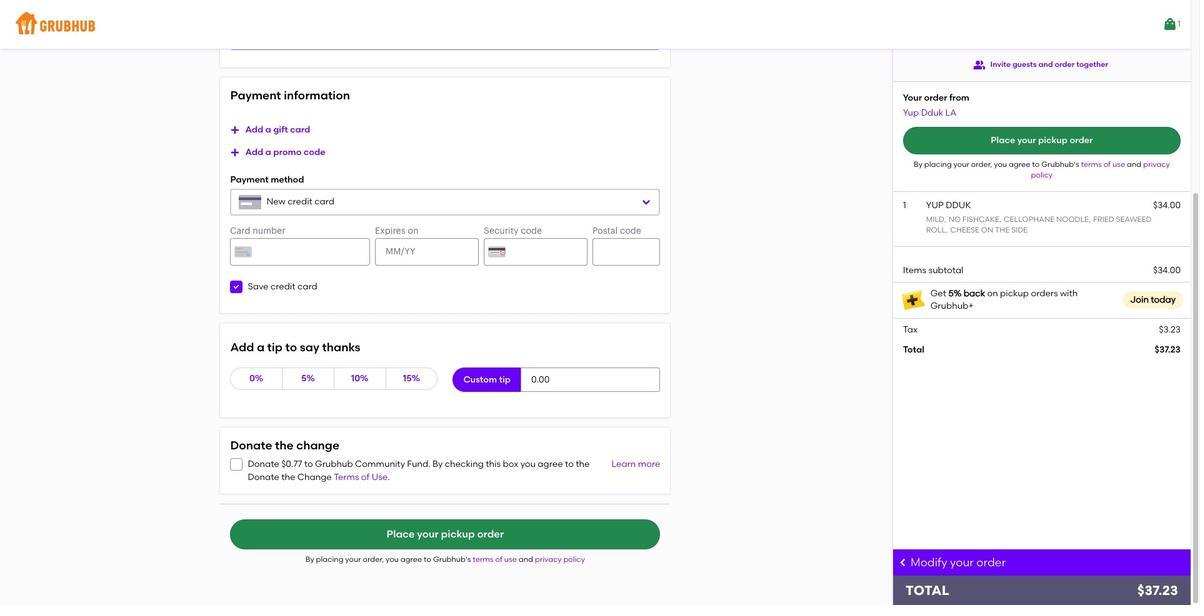 Task type: vqa. For each thing, say whether or not it's contained in the screenshot.
"P.F."
no



Task type: describe. For each thing, give the bounding box(es) containing it.
join
[[1131, 295, 1149, 305]]

1 vertical spatial total
[[906, 583, 950, 598]]

svg image for add a gift card
[[230, 125, 240, 135]]

order up by placing your order, you agree to grubhub's terms of use and privacy policy on the bottom left of page
[[477, 528, 504, 540]]

checking
[[445, 459, 484, 470]]

box
[[503, 459, 518, 470]]

$0.77
[[281, 459, 302, 470]]

order, for by placing your order, you agree to grubhub's terms of use and privacy policy
[[363, 555, 384, 564]]

add a promo code
[[245, 147, 325, 158]]

no
[[949, 215, 961, 224]]

terms of use link
[[334, 472, 388, 482]]

donate for donate $0.77 to grubhub community fund.
[[248, 459, 279, 470]]

by for by placing your order, you agree to grubhub's terms of use and
[[914, 160, 923, 169]]

1 $34.00 from the top
[[1153, 200, 1181, 210]]

join today
[[1131, 295, 1176, 305]]

Pickup instructions text field
[[230, 5, 660, 50]]

seaweed
[[1116, 215, 1152, 224]]

on pickup orders with grubhub+
[[931, 288, 1078, 312]]

use for by placing your order, you agree to grubhub's terms of use and privacy policy
[[504, 555, 517, 564]]

by placing your order, you agree to grubhub's terms of use and
[[914, 160, 1142, 169]]

0 vertical spatial $37.23
[[1155, 344, 1181, 355]]

2 vertical spatial svg image
[[642, 197, 652, 207]]

place your pickup order for by placing your order, you agree to grubhub's terms of use and
[[991, 135, 1093, 146]]

payment method
[[230, 175, 304, 185]]

on
[[981, 226, 994, 235]]

your
[[903, 93, 922, 103]]

grubhub+
[[931, 301, 974, 312]]

add for add a gift card
[[245, 124, 263, 135]]

privacy inside privacy policy
[[1143, 160, 1170, 169]]

learn more
[[612, 459, 660, 470]]

mild
[[926, 215, 944, 224]]

grubhub's for by placing your order, you agree to grubhub's terms of use and
[[1042, 160, 1079, 169]]

0 horizontal spatial of
[[361, 472, 370, 482]]

card for new credit card
[[315, 196, 335, 207]]

add a promo code button
[[230, 141, 325, 164]]

subtotal
[[929, 265, 964, 276]]

add for add a tip to say thanks
[[230, 340, 254, 355]]

fried seaweed roll
[[926, 215, 1152, 235]]

save
[[248, 281, 269, 292]]

la
[[946, 107, 957, 118]]

terms for by placing your order, you agree to grubhub's terms of use and privacy policy
[[473, 555, 494, 564]]

invite guests and order together button
[[973, 54, 1109, 76]]

add a tip to say thanks
[[230, 340, 360, 355]]

.
[[388, 472, 390, 482]]

information
[[284, 88, 350, 103]]

place your pickup order button for by placing your order, you agree to grubhub's terms of use and privacy policy
[[230, 520, 660, 550]]

2 vertical spatial svg image
[[898, 558, 908, 568]]

terms of use link for by placing your order, you agree to grubhub's terms of use and privacy policy
[[473, 555, 519, 564]]

0%
[[249, 373, 264, 384]]

add a gift card button
[[230, 119, 310, 141]]

of for by placing your order, you agree to grubhub's terms of use and privacy policy
[[495, 555, 503, 564]]

side
[[1012, 226, 1028, 235]]

0 vertical spatial 5%
[[949, 288, 962, 299]]

1 inside button
[[1178, 19, 1181, 29]]

this
[[486, 459, 501, 470]]

credit for new
[[288, 196, 313, 207]]

by for by checking this box you agree to the donate the change
[[433, 459, 443, 470]]

place for by placing your order, you agree to grubhub's terms of use and
[[991, 135, 1015, 146]]

on
[[987, 288, 998, 299]]

and inside button
[[1039, 60, 1053, 69]]

thanks
[[322, 340, 360, 355]]

and for by placing your order, you agree to grubhub's terms of use and privacy policy
[[519, 555, 533, 564]]

grubhub's for by placing your order, you agree to grubhub's terms of use and privacy policy
[[433, 555, 471, 564]]

15%
[[403, 373, 420, 384]]

1 button
[[1163, 13, 1181, 36]]

to for by placing your order, you agree to grubhub's terms of use and privacy policy
[[424, 555, 431, 564]]

payment for payment method
[[230, 175, 269, 185]]

0 horizontal spatial 1
[[903, 200, 906, 210]]

your order from yup dduk la
[[903, 93, 970, 118]]

subscription badge image
[[901, 288, 926, 313]]

custom tip button
[[453, 368, 521, 392]]

0 vertical spatial svg image
[[233, 283, 240, 291]]

0 vertical spatial tip
[[267, 340, 283, 355]]

fishcake
[[963, 215, 1000, 224]]

learn more link
[[609, 459, 660, 484]]

use for by placing your order, you agree to grubhub's terms of use and
[[1113, 160, 1125, 169]]

order right modify
[[977, 556, 1006, 569]]

back
[[964, 288, 985, 299]]

place for by placing your order, you agree to grubhub's terms of use and privacy policy
[[387, 528, 415, 540]]

by for by placing your order, you agree to grubhub's terms of use and privacy policy
[[306, 555, 314, 564]]

you for by placing your order, you agree to grubhub's terms of use and privacy policy
[[386, 555, 399, 564]]

cellophane
[[1004, 215, 1055, 224]]

pickup for by placing your order, you agree to grubhub's terms of use and
[[1038, 135, 1068, 146]]

1 vertical spatial privacy
[[535, 555, 562, 564]]

save credit card
[[248, 281, 317, 292]]

0 horizontal spatial policy
[[564, 555, 585, 564]]

custom
[[463, 374, 497, 385]]

order left together
[[1055, 60, 1075, 69]]

orders
[[1031, 288, 1058, 299]]

by placing your order, you agree to grubhub's terms of use and privacy policy
[[306, 555, 585, 564]]

to for by checking this box you agree to the donate the change
[[565, 459, 574, 470]]

the
[[995, 226, 1010, 235]]

together
[[1077, 60, 1109, 69]]

from
[[950, 93, 970, 103]]

privacy policy link for by placing your order, you agree to grubhub's terms of use and privacy policy
[[535, 555, 585, 564]]

dduk
[[946, 200, 971, 210]]

fried
[[1094, 215, 1114, 224]]

yup dduk la link
[[903, 107, 957, 118]]

0 vertical spatial total
[[903, 344, 925, 355]]

promo
[[273, 147, 302, 158]]

mild no fishcake cellophane noodle
[[926, 215, 1089, 224]]



Task type: locate. For each thing, give the bounding box(es) containing it.
5% down say
[[301, 373, 315, 384]]

1 horizontal spatial privacy policy link
[[1031, 160, 1170, 180]]

1 vertical spatial 1
[[903, 200, 906, 210]]

$3.23
[[1159, 324, 1181, 335]]

to for by placing your order, you agree to grubhub's terms of use and
[[1032, 160, 1040, 169]]

to
[[1032, 160, 1040, 169], [285, 340, 297, 355], [304, 459, 313, 470], [565, 459, 574, 470], [424, 555, 431, 564]]

2 vertical spatial by
[[306, 555, 314, 564]]

1 vertical spatial 5%
[[301, 373, 315, 384]]

0 horizontal spatial placing
[[316, 555, 344, 564]]

yup
[[903, 107, 919, 118]]

learn
[[612, 459, 636, 470]]

0 vertical spatial placing
[[925, 160, 952, 169]]

0 horizontal spatial grubhub's
[[433, 555, 471, 564]]

15% button
[[386, 368, 438, 390]]

0 vertical spatial agree
[[1009, 160, 1031, 169]]

add down "add a gift card" button
[[245, 147, 263, 158]]

1 vertical spatial order,
[[363, 555, 384, 564]]

1 vertical spatial of
[[361, 472, 370, 482]]

credit right save
[[271, 281, 295, 292]]

dduk
[[921, 107, 943, 118]]

0 vertical spatial payment
[[230, 88, 281, 103]]

1 vertical spatial privacy policy link
[[535, 555, 585, 564]]

place your pickup order up by placing your order, you agree to grubhub's terms of use and
[[991, 135, 1093, 146]]

pickup up by placing your order, you agree to grubhub's terms of use and privacy policy on the bottom left of page
[[441, 528, 475, 540]]

a
[[265, 124, 271, 135], [265, 147, 271, 158], [257, 340, 265, 355]]

a up 0%
[[257, 340, 265, 355]]

0 vertical spatial 1
[[1178, 19, 1181, 29]]

a for promo
[[265, 147, 271, 158]]

privacy
[[1143, 160, 1170, 169], [535, 555, 562, 564]]

main navigation navigation
[[0, 0, 1191, 49]]

terms
[[1081, 160, 1102, 169], [473, 555, 494, 564]]

total
[[903, 344, 925, 355], [906, 583, 950, 598]]

card right save
[[298, 281, 317, 292]]

by checking this box you agree to the donate the change
[[248, 459, 590, 482]]

tip right custom
[[499, 374, 511, 385]]

2 vertical spatial card
[[298, 281, 317, 292]]

0 vertical spatial by
[[914, 160, 923, 169]]

0 horizontal spatial tip
[[267, 340, 283, 355]]

order up privacy policy
[[1070, 135, 1093, 146]]

use
[[372, 472, 388, 482]]

5%
[[949, 288, 962, 299], [301, 373, 315, 384]]

place up by placing your order, you agree to grubhub's terms of use and privacy policy on the bottom left of page
[[387, 528, 415, 540]]

0 vertical spatial the
[[275, 438, 294, 453]]

0 vertical spatial place
[[991, 135, 1015, 146]]

add a gift card
[[245, 124, 310, 135]]

1 vertical spatial agree
[[538, 459, 563, 470]]

2 vertical spatial the
[[281, 472, 295, 482]]

placing for by placing your order, you agree to grubhub's terms of use and
[[925, 160, 952, 169]]

1 horizontal spatial place your pickup order button
[[903, 127, 1181, 154]]

agree for by placing your order, you agree to grubhub's terms of use and privacy policy
[[401, 555, 422, 564]]

1 vertical spatial $37.23
[[1138, 583, 1178, 598]]

more
[[638, 459, 660, 470]]

5% button
[[282, 368, 334, 390]]

today
[[1151, 295, 1176, 305]]

svg image down donate the change
[[233, 461, 240, 469]]

0 vertical spatial privacy
[[1143, 160, 1170, 169]]

credit right new at top left
[[288, 196, 313, 207]]

fund.
[[407, 459, 431, 470]]

the down $0.77 at bottom left
[[281, 472, 295, 482]]

the left learn at the right bottom
[[576, 459, 590, 470]]

people icon image
[[973, 59, 986, 71]]

donate $0.77 to grubhub community fund.
[[248, 459, 433, 470]]

tip left say
[[267, 340, 283, 355]]

0 horizontal spatial order,
[[363, 555, 384, 564]]

donate for donate the change
[[230, 438, 272, 453]]

payment up "add a gift card" button
[[230, 88, 281, 103]]

0 vertical spatial and
[[1039, 60, 1053, 69]]

0 horizontal spatial agree
[[401, 555, 422, 564]]

1 horizontal spatial 1
[[1178, 19, 1181, 29]]

svg image for add a promo code
[[230, 148, 240, 158]]

0 horizontal spatial use
[[504, 555, 517, 564]]

svg image left modify
[[898, 558, 908, 568]]

2 horizontal spatial you
[[994, 160, 1007, 169]]

0 vertical spatial place your pickup order
[[991, 135, 1093, 146]]

0 vertical spatial a
[[265, 124, 271, 135]]

a for gift
[[265, 124, 271, 135]]

cheese
[[950, 226, 980, 235]]

0 vertical spatial order,
[[971, 160, 992, 169]]

you for by placing your order, you agree to grubhub's terms of use and
[[994, 160, 1007, 169]]

terms
[[334, 472, 359, 482]]

1 horizontal spatial order,
[[971, 160, 992, 169]]

1 vertical spatial and
[[1127, 160, 1142, 169]]

donate the change
[[230, 438, 340, 453]]

0 vertical spatial privacy policy link
[[1031, 160, 1170, 180]]

pickup up by placing your order, you agree to grubhub's terms of use and
[[1038, 135, 1068, 146]]

place your pickup order button for by placing your order, you agree to grubhub's terms of use and
[[903, 127, 1181, 154]]

a left promo
[[265, 147, 271, 158]]

agree for by checking this box you agree to the donate the change
[[538, 459, 563, 470]]

2 $34.00 from the top
[[1153, 265, 1181, 276]]

1 vertical spatial svg image
[[230, 148, 240, 158]]

card right gift
[[290, 124, 310, 135]]

place up by placing your order, you agree to grubhub's terms of use and
[[991, 135, 1015, 146]]

items subtotal
[[903, 265, 964, 276]]

gift
[[273, 124, 288, 135]]

1 horizontal spatial policy
[[1031, 171, 1053, 180]]

items
[[903, 265, 927, 276]]

pickup right on
[[1000, 288, 1029, 299]]

2 vertical spatial a
[[257, 340, 265, 355]]

1 horizontal spatial 5%
[[949, 288, 962, 299]]

1 horizontal spatial you
[[521, 459, 536, 470]]

1 vertical spatial policy
[[564, 555, 585, 564]]

1 vertical spatial payment
[[230, 175, 269, 185]]

payment information
[[230, 88, 350, 103]]

0 horizontal spatial and
[[519, 555, 533, 564]]

2 payment from the top
[[230, 175, 269, 185]]

terms of use .
[[334, 472, 390, 482]]

to inside by checking this box you agree to the donate the change
[[565, 459, 574, 470]]

agree inside by checking this box you agree to the donate the change
[[538, 459, 563, 470]]

order up dduk
[[924, 93, 948, 103]]

community
[[355, 459, 405, 470]]

place your pickup order for by placing your order, you agree to grubhub's terms of use and privacy policy
[[387, 528, 504, 540]]

change
[[297, 472, 332, 482]]

2 horizontal spatial by
[[914, 160, 923, 169]]

privacy policy
[[1031, 160, 1170, 180]]

card right new at top left
[[315, 196, 335, 207]]

modify
[[911, 556, 947, 569]]

order, for by placing your order, you agree to grubhub's terms of use and
[[971, 160, 992, 169]]

0 horizontal spatial terms of use link
[[473, 555, 519, 564]]

credit for save
[[271, 281, 295, 292]]

order inside your order from yup dduk la
[[924, 93, 948, 103]]

placing
[[925, 160, 952, 169], [316, 555, 344, 564]]

2 horizontal spatial agree
[[1009, 160, 1031, 169]]

total down modify
[[906, 583, 950, 598]]

1 vertical spatial place your pickup order
[[387, 528, 504, 540]]

1 horizontal spatial pickup
[[1000, 288, 1029, 299]]

0 vertical spatial card
[[290, 124, 310, 135]]

1 payment from the top
[[230, 88, 281, 103]]

terms of use link
[[1081, 160, 1127, 169], [473, 555, 519, 564]]

0 horizontal spatial place your pickup order
[[387, 528, 504, 540]]

0 horizontal spatial privacy policy link
[[535, 555, 585, 564]]

0 vertical spatial terms
[[1081, 160, 1102, 169]]

the up $0.77 at bottom left
[[275, 438, 294, 453]]

grubhub
[[315, 459, 353, 470]]

0 vertical spatial grubhub's
[[1042, 160, 1079, 169]]

cheese on the side
[[950, 226, 1028, 235]]

0% button
[[230, 368, 283, 390]]

of
[[1104, 160, 1111, 169], [361, 472, 370, 482], [495, 555, 503, 564]]

place
[[991, 135, 1015, 146], [387, 528, 415, 540]]

svg image
[[233, 283, 240, 291], [233, 461, 240, 469], [898, 558, 908, 568]]

pickup for by placing your order, you agree to grubhub's terms of use and privacy policy
[[441, 528, 475, 540]]

agree for by placing your order, you agree to grubhub's terms of use and
[[1009, 160, 1031, 169]]

1 vertical spatial add
[[245, 147, 263, 158]]

0 vertical spatial use
[[1113, 160, 1125, 169]]

1 horizontal spatial placing
[[925, 160, 952, 169]]

1 vertical spatial pickup
[[1000, 288, 1029, 299]]

method
[[271, 175, 304, 185]]

1 vertical spatial the
[[576, 459, 590, 470]]

donate
[[230, 438, 272, 453], [248, 459, 279, 470], [248, 472, 279, 482]]

10% button
[[334, 368, 386, 390]]

2 horizontal spatial and
[[1127, 160, 1142, 169]]

add for add a promo code
[[245, 147, 263, 158]]

tax
[[903, 324, 918, 335]]

of for by placing your order, you agree to grubhub's terms of use and
[[1104, 160, 1111, 169]]

place your pickup order button up by placing your order, you agree to grubhub's terms of use and
[[903, 127, 1181, 154]]

1 horizontal spatial and
[[1039, 60, 1053, 69]]

by inside by checking this box you agree to the donate the change
[[433, 459, 443, 470]]

0 vertical spatial of
[[1104, 160, 1111, 169]]

1 vertical spatial svg image
[[233, 461, 240, 469]]

0 horizontal spatial you
[[386, 555, 399, 564]]

1 horizontal spatial terms of use link
[[1081, 160, 1127, 169]]

1 horizontal spatial privacy
[[1143, 160, 1170, 169]]

0 horizontal spatial pickup
[[441, 528, 475, 540]]

guests
[[1013, 60, 1037, 69]]

a left gift
[[265, 124, 271, 135]]

new
[[267, 196, 286, 207]]

0 vertical spatial terms of use link
[[1081, 160, 1127, 169]]

1 vertical spatial tip
[[499, 374, 511, 385]]

0 horizontal spatial by
[[306, 555, 314, 564]]

you
[[994, 160, 1007, 169], [521, 459, 536, 470], [386, 555, 399, 564]]

0 vertical spatial $34.00
[[1153, 200, 1181, 210]]

get
[[931, 288, 947, 299]]

place your pickup order up by placing your order, you agree to grubhub's terms of use and privacy policy on the bottom left of page
[[387, 528, 504, 540]]

1 vertical spatial placing
[[316, 555, 344, 564]]

invite
[[991, 60, 1011, 69]]

1 vertical spatial place
[[387, 528, 415, 540]]

change
[[296, 438, 340, 453]]

say
[[300, 340, 319, 355]]

svg image inside add a promo code button
[[230, 148, 240, 158]]

1 horizontal spatial terms
[[1081, 160, 1102, 169]]

payment up new at top left
[[230, 175, 269, 185]]

by
[[914, 160, 923, 169], [433, 459, 443, 470], [306, 555, 314, 564]]

with
[[1060, 288, 1078, 299]]

order
[[1055, 60, 1075, 69], [924, 93, 948, 103], [1070, 135, 1093, 146], [477, 528, 504, 540], [977, 556, 1006, 569]]

2 vertical spatial agree
[[401, 555, 422, 564]]

Amount text field
[[521, 368, 660, 392]]

payment for payment information
[[230, 88, 281, 103]]

0 vertical spatial add
[[245, 124, 263, 135]]

0 horizontal spatial privacy
[[535, 555, 562, 564]]

terms of use link for by placing your order, you agree to grubhub's terms of use and
[[1081, 160, 1127, 169]]

place your pickup order button up by placing your order, you agree to grubhub's terms of use and privacy policy on the bottom left of page
[[230, 520, 660, 550]]

card inside button
[[290, 124, 310, 135]]

code
[[304, 147, 325, 158]]

2 vertical spatial and
[[519, 555, 533, 564]]

terms for by placing your order, you agree to grubhub's terms of use and
[[1081, 160, 1102, 169]]

1 vertical spatial you
[[521, 459, 536, 470]]

svg image inside "add a gift card" button
[[230, 125, 240, 135]]

new credit card
[[267, 196, 335, 207]]

2 vertical spatial add
[[230, 340, 254, 355]]

add left gift
[[245, 124, 263, 135]]

1 vertical spatial donate
[[248, 459, 279, 470]]

get 5% back
[[931, 288, 985, 299]]

tip inside custom tip button
[[499, 374, 511, 385]]

add up 0%
[[230, 340, 254, 355]]

you for by checking this box you agree to the donate the change
[[521, 459, 536, 470]]

total down tax in the right of the page
[[903, 344, 925, 355]]

5% inside button
[[301, 373, 315, 384]]

yup
[[926, 200, 944, 210]]

1 horizontal spatial place
[[991, 135, 1015, 146]]

card for save credit card
[[298, 281, 317, 292]]

1 vertical spatial terms
[[473, 555, 494, 564]]

and for by placing your order, you agree to grubhub's terms of use and
[[1127, 160, 1142, 169]]

1 horizontal spatial agree
[[538, 459, 563, 470]]

you inside by checking this box you agree to the donate the change
[[521, 459, 536, 470]]

5% up grubhub+
[[949, 288, 962, 299]]

invite guests and order together
[[991, 60, 1109, 69]]

noodle
[[1057, 215, 1089, 224]]

1 vertical spatial credit
[[271, 281, 295, 292]]

svg image left save
[[233, 283, 240, 291]]

yup dduk
[[926, 200, 971, 210]]

donate inside by checking this box you agree to the donate the change
[[248, 472, 279, 482]]

10%
[[351, 373, 369, 384]]

1 horizontal spatial of
[[495, 555, 503, 564]]

0 horizontal spatial place your pickup order button
[[230, 520, 660, 550]]

0 vertical spatial svg image
[[230, 125, 240, 135]]

placing for by placing your order, you agree to grubhub's terms of use and privacy policy
[[316, 555, 344, 564]]

1 vertical spatial use
[[504, 555, 517, 564]]

1 vertical spatial grubhub's
[[433, 555, 471, 564]]

credit
[[288, 196, 313, 207], [271, 281, 295, 292]]

card
[[290, 124, 310, 135], [315, 196, 335, 207], [298, 281, 317, 292]]

0 vertical spatial place your pickup order button
[[903, 127, 1181, 154]]

privacy policy link for by placing your order, you agree to grubhub's terms of use and
[[1031, 160, 1170, 180]]

pickup inside on pickup orders with grubhub+
[[1000, 288, 1029, 299]]

0 vertical spatial donate
[[230, 438, 272, 453]]

a for tip
[[257, 340, 265, 355]]

svg image
[[230, 125, 240, 135], [230, 148, 240, 158], [642, 197, 652, 207]]

1 horizontal spatial use
[[1113, 160, 1125, 169]]

roll
[[926, 226, 946, 235]]

1
[[1178, 19, 1181, 29], [903, 200, 906, 210]]

place your pickup order
[[991, 135, 1093, 146], [387, 528, 504, 540]]

2 vertical spatial you
[[386, 555, 399, 564]]

policy inside privacy policy
[[1031, 171, 1053, 180]]

modify your order
[[911, 556, 1006, 569]]



